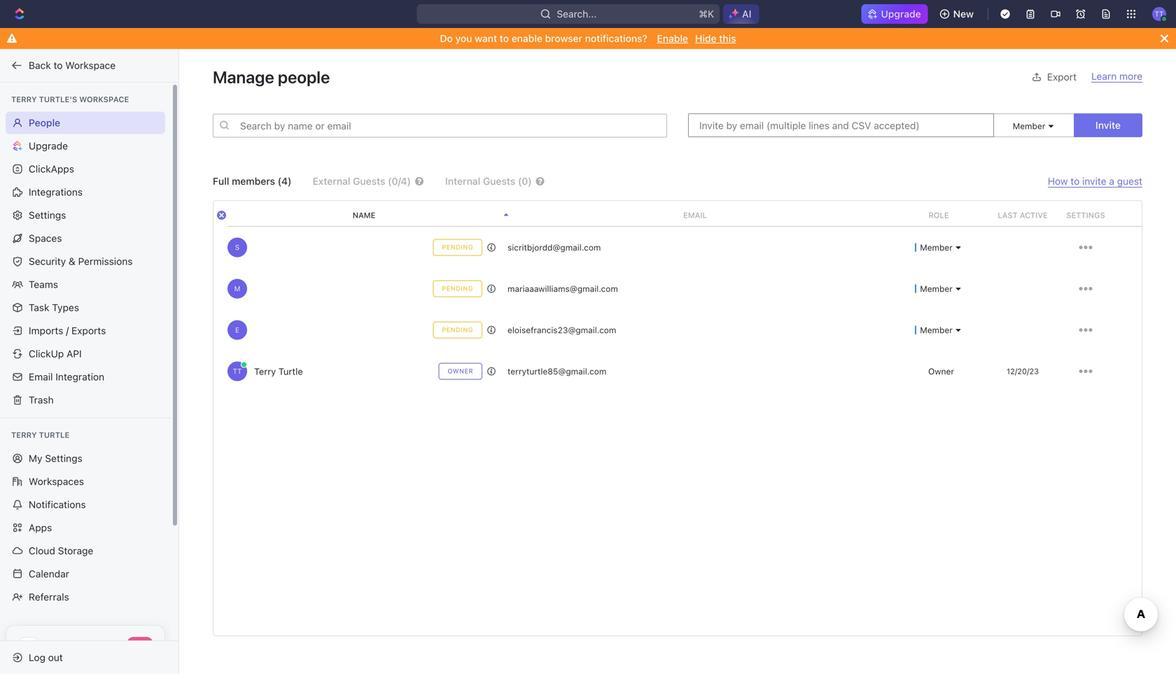 Task type: locate. For each thing, give the bounding box(es) containing it.
types
[[52, 302, 79, 313]]

clickup
[[29, 348, 64, 360]]

1 horizontal spatial terry turtle
[[254, 366, 303, 377]]

my settings link
[[6, 448, 165, 470]]

to right how
[[1071, 175, 1080, 187]]

learn
[[1092, 70, 1117, 82]]

(0/4)
[[388, 175, 411, 187]]

to
[[500, 33, 509, 44], [54, 60, 63, 71], [1071, 175, 1080, 187]]

0 vertical spatial terry
[[11, 95, 37, 104]]

upgrade up clickapps at the top of page
[[29, 140, 68, 152]]

full
[[213, 175, 229, 187]]

&
[[69, 256, 76, 267]]

0 vertical spatial pending
[[442, 244, 473, 251]]

task
[[29, 302, 49, 313]]

cloud storage link
[[6, 540, 165, 562]]

0 vertical spatial turtle
[[279, 366, 303, 377]]

3 pending from the top
[[442, 326, 473, 334]]

members
[[232, 175, 275, 187]]

exports
[[72, 325, 106, 337]]

0 horizontal spatial upgrade
[[29, 140, 68, 152]]

1 horizontal spatial guests
[[483, 175, 516, 187]]

0 horizontal spatial upgrade link
[[6, 135, 165, 157]]

how to invite a guest link
[[1048, 175, 1143, 188]]

1 vertical spatial tt
[[233, 367, 242, 375]]

terryturtle85@gmail.com
[[508, 367, 607, 376]]

upgrade left new "button"
[[881, 8, 922, 20]]

imports / exports
[[29, 325, 106, 337]]

to for how to invite a guest
[[1071, 175, 1080, 187]]

integrations
[[29, 186, 83, 198]]

upgrade
[[881, 8, 922, 20], [29, 140, 68, 152]]

guest
[[1118, 175, 1143, 187]]

guests left (0)
[[483, 175, 516, 187]]

role
[[929, 211, 949, 220]]

learn more
[[1092, 70, 1143, 82]]

invite
[[1083, 175, 1107, 187]]

settings down how to invite a guest link
[[1067, 211, 1106, 220]]

terry for people
[[11, 95, 37, 104]]

how to invite a guest
[[1048, 175, 1143, 187]]

0 horizontal spatial guests
[[353, 175, 386, 187]]

2 horizontal spatial to
[[1071, 175, 1080, 187]]

workspace up the terry turtle's workspace
[[65, 60, 116, 71]]

settings up spaces
[[29, 209, 66, 221]]

0 horizontal spatial turtle
[[39, 431, 70, 440]]

settings inside settings link
[[29, 209, 66, 221]]

full members (4)
[[213, 175, 292, 187]]

do
[[440, 33, 453, 44]]

0 horizontal spatial email
[[29, 371, 53, 383]]

full members (4) button
[[213, 175, 292, 187]]

1 horizontal spatial upgrade
[[881, 8, 922, 20]]

⌘k
[[699, 8, 715, 20]]

log out
[[29, 652, 63, 664]]

1 vertical spatial pending
[[442, 285, 473, 292]]

back to workspace button
[[6, 54, 166, 77]]

clickapps link
[[6, 158, 165, 180]]

member button for sicritbjordd@gmail.com
[[916, 243, 963, 253]]

spaces link
[[6, 227, 165, 250]]

storage
[[58, 545, 93, 557]]

0 vertical spatial upgrade link
[[862, 4, 929, 24]]

member for mariaaawilliams@gmail.com
[[920, 284, 953, 294]]

2 vertical spatial pending
[[442, 326, 473, 334]]

export
[[1048, 71, 1077, 83]]

email for email
[[684, 211, 707, 220]]

settings inside "my settings" link
[[45, 453, 82, 464]]

task types
[[29, 302, 79, 313]]

0 vertical spatial upgrade
[[881, 8, 922, 20]]

upgrade link up clickapps link on the left of page
[[6, 135, 165, 157]]

1 horizontal spatial tt
[[1155, 10, 1164, 18]]

2 vertical spatial to
[[1071, 175, 1080, 187]]

e
[[235, 326, 240, 334]]

to right want at the top of page
[[500, 33, 509, 44]]

permissions
[[78, 256, 133, 267]]

1 horizontal spatial upgrade link
[[862, 4, 929, 24]]

1 vertical spatial upgrade link
[[6, 135, 165, 157]]

workspace inside button
[[65, 60, 116, 71]]

workspace for terry turtle's workspace
[[79, 95, 129, 104]]

external
[[313, 175, 351, 187]]

email inside email integration link
[[29, 371, 53, 383]]

notifications link
[[6, 494, 165, 516]]

log
[[29, 652, 45, 664]]

workspace up people link
[[79, 95, 129, 104]]

0 vertical spatial email
[[684, 211, 707, 220]]

to inside back to workspace button
[[54, 60, 63, 71]]

trash
[[29, 394, 54, 406]]

workspaces link
[[6, 471, 165, 493]]

more
[[1120, 70, 1143, 82]]

1 vertical spatial terry turtle
[[11, 431, 70, 440]]

1 vertical spatial upgrade
[[29, 140, 68, 152]]

tt
[[1155, 10, 1164, 18], [233, 367, 242, 375]]

1 horizontal spatial email
[[684, 211, 707, 220]]

1 vertical spatial email
[[29, 371, 53, 383]]

settings up workspaces
[[45, 453, 82, 464]]

you
[[456, 33, 472, 44]]

to right back
[[54, 60, 63, 71]]

0 vertical spatial tt
[[1155, 10, 1164, 18]]

security & permissions
[[29, 256, 133, 267]]

notifications?
[[585, 33, 648, 44]]

0 vertical spatial to
[[500, 33, 509, 44]]

people
[[278, 67, 330, 87]]

upgrade link left new "button"
[[862, 4, 929, 24]]

spaces
[[29, 233, 62, 244]]

how
[[1048, 175, 1069, 187]]

ai button
[[724, 4, 760, 24]]

0 vertical spatial workspace
[[65, 60, 116, 71]]

imports
[[29, 325, 63, 337]]

0 horizontal spatial to
[[54, 60, 63, 71]]

guests
[[353, 175, 386, 187], [483, 175, 516, 187]]

referrals
[[29, 592, 69, 603]]

new
[[954, 8, 974, 20]]

external guests (0/4) button
[[313, 175, 424, 187]]

2 guests from the left
[[483, 175, 516, 187]]

cloud
[[29, 545, 55, 557]]

2 vertical spatial terry
[[11, 431, 37, 440]]

owner
[[929, 367, 955, 376], [448, 368, 473, 375]]

1 vertical spatial terry
[[254, 366, 276, 377]]

apps
[[29, 522, 52, 534]]

email integration link
[[6, 366, 165, 388]]

integration
[[56, 371, 104, 383]]

member
[[1013, 121, 1046, 131], [920, 243, 953, 253], [920, 284, 953, 294], [920, 325, 953, 335]]

terry
[[11, 95, 37, 104], [254, 366, 276, 377], [11, 431, 37, 440]]

pending for eloisefrancis23@gmail.com
[[442, 326, 473, 334]]

0 horizontal spatial terry turtle
[[11, 431, 70, 440]]

settings
[[29, 209, 66, 221], [1067, 211, 1106, 220], [45, 453, 82, 464]]

calendar link
[[6, 563, 165, 586]]

pending
[[442, 244, 473, 251], [442, 285, 473, 292], [442, 326, 473, 334]]

workspace for back to workspace
[[65, 60, 116, 71]]

to inside how to invite a guest link
[[1071, 175, 1080, 187]]

1 guests from the left
[[353, 175, 386, 187]]

guests left (0/4)
[[353, 175, 386, 187]]

to for back to workspace
[[54, 60, 63, 71]]

1 vertical spatial turtle
[[39, 431, 70, 440]]

1 vertical spatial to
[[54, 60, 63, 71]]

1 vertical spatial workspace
[[79, 95, 129, 104]]

upgrade for the left upgrade link
[[29, 140, 68, 152]]

back
[[29, 60, 51, 71]]

2 pending from the top
[[442, 285, 473, 292]]

clickup api
[[29, 348, 82, 360]]

do you want to enable browser notifications? enable hide this
[[440, 33, 737, 44]]



Task type: vqa. For each thing, say whether or not it's contained in the screenshot.
the leftmost 'TURTLE'
yes



Task type: describe. For each thing, give the bounding box(es) containing it.
eloisefrancis23@gmail.com
[[508, 325, 617, 335]]

tt button
[[1149, 3, 1171, 25]]

out
[[48, 652, 63, 664]]

Invite by email (multiple lines and CSV accepted) text field
[[689, 113, 995, 137]]

search...
[[557, 8, 597, 20]]

member button for mariaaawilliams@gmail.com
[[916, 284, 963, 294]]

people link
[[6, 112, 165, 134]]

trash link
[[6, 389, 165, 411]]

email integration
[[29, 371, 104, 383]]

guests for internal
[[483, 175, 516, 187]]

member for eloisefrancis23@gmail.com
[[920, 325, 953, 335]]

sicritbjordd@gmail.com
[[508, 243, 601, 253]]

notifications
[[29, 499, 86, 511]]

want
[[475, 33, 497, 44]]

mariaaawilliams@gmail.com
[[508, 284, 618, 294]]

terry turtle's workspace
[[11, 95, 129, 104]]

1 horizontal spatial to
[[500, 33, 509, 44]]

(4)
[[278, 175, 292, 187]]

teams link
[[6, 274, 165, 296]]

1 horizontal spatial owner
[[929, 367, 955, 376]]

ai
[[743, 8, 752, 20]]

internal guests (0)
[[445, 175, 532, 187]]

tt inside dropdown button
[[1155, 10, 1164, 18]]

imports / exports link
[[6, 320, 165, 342]]

12/20/23
[[1007, 367, 1039, 376]]

settings link
[[6, 204, 165, 227]]

apps link
[[6, 517, 165, 539]]

name
[[353, 211, 376, 220]]

1 pending from the top
[[442, 244, 473, 251]]

pending for mariaaawilliams@gmail.com
[[442, 285, 473, 292]]

api
[[67, 348, 82, 360]]

last
[[998, 211, 1018, 220]]

people
[[29, 117, 60, 129]]

/
[[66, 325, 69, 337]]

last active
[[998, 211, 1048, 220]]

enable
[[512, 33, 543, 44]]

1 horizontal spatial turtle
[[279, 366, 303, 377]]

clickup api link
[[6, 343, 165, 365]]

internal guests (0) button
[[445, 175, 566, 187]]

referrals link
[[6, 586, 165, 609]]

member button for eloisefrancis23@gmail.com
[[916, 325, 963, 335]]

turtle's
[[39, 95, 77, 104]]

task types link
[[6, 297, 165, 319]]

integrations link
[[6, 181, 165, 203]]

manage
[[213, 67, 274, 87]]

log out button
[[6, 647, 167, 669]]

cloud storage
[[29, 545, 93, 557]]

active
[[1020, 211, 1048, 220]]

this
[[719, 33, 737, 44]]

security
[[29, 256, 66, 267]]

email for email integration
[[29, 371, 53, 383]]

enable
[[657, 33, 688, 44]]

hide
[[696, 33, 717, 44]]

invite
[[1096, 119, 1121, 131]]

my settings
[[29, 453, 82, 464]]

0 vertical spatial terry turtle
[[254, 366, 303, 377]]

workspaces
[[29, 476, 84, 487]]

clickapps
[[29, 163, 74, 175]]

export button
[[1024, 67, 1083, 88]]

0 horizontal spatial owner
[[448, 368, 473, 375]]

a
[[1110, 175, 1115, 187]]

new button
[[934, 3, 983, 25]]

s
[[235, 243, 240, 251]]

guests for external
[[353, 175, 386, 187]]

m
[[234, 285, 241, 293]]

my
[[29, 453, 42, 464]]

Search by name or email text field
[[213, 114, 667, 138]]

owner button
[[924, 367, 955, 376]]

(0)
[[518, 175, 532, 187]]

0 horizontal spatial tt
[[233, 367, 242, 375]]

external guests (0/4)
[[313, 175, 411, 187]]

member for sicritbjordd@gmail.com
[[920, 243, 953, 253]]

upgrade for the topmost upgrade link
[[881, 8, 922, 20]]

internal
[[445, 175, 481, 187]]

browser
[[545, 33, 583, 44]]

invite button
[[1074, 113, 1143, 137]]

manage people
[[213, 67, 330, 87]]

calendar
[[29, 568, 69, 580]]

terry for my settings
[[11, 431, 37, 440]]

security & permissions link
[[6, 250, 165, 273]]



